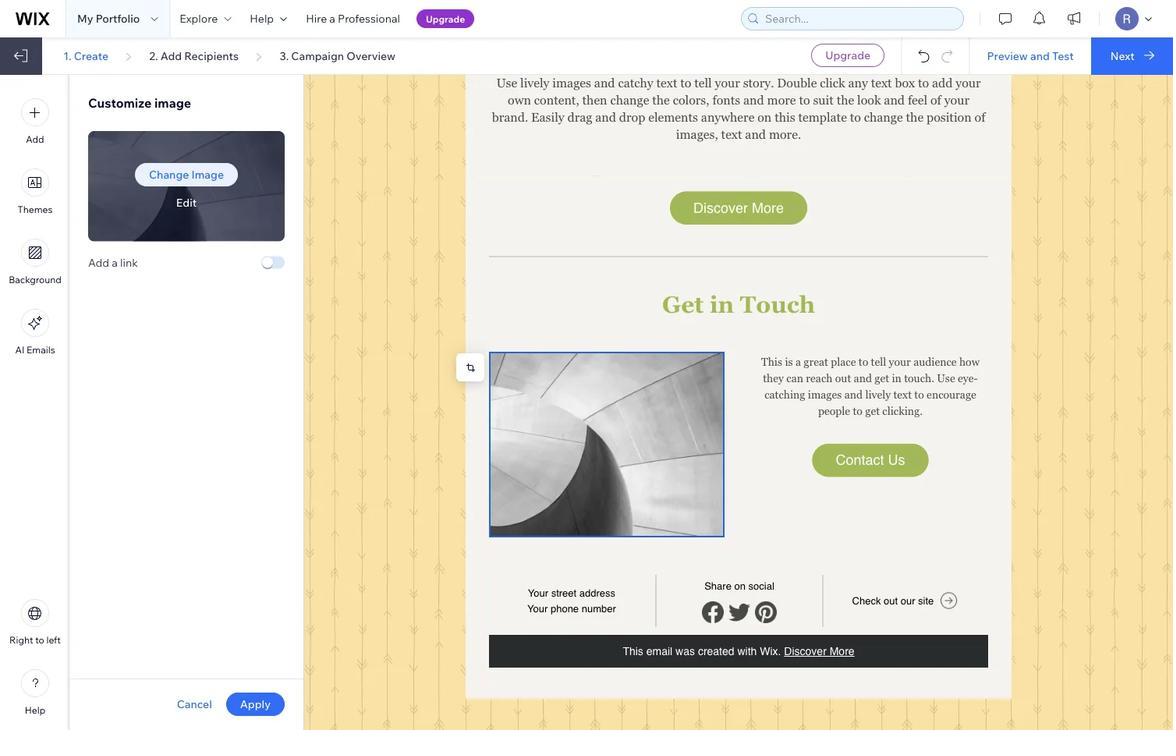 Task type: locate. For each thing, give the bounding box(es) containing it.
get left the touch.
[[875, 372, 890, 384]]

upgrade for bottommost the upgrade button
[[826, 48, 871, 62]]

of right position
[[975, 110, 986, 124]]

images
[[553, 76, 591, 90], [808, 388, 842, 401]]

on left social
[[735, 580, 746, 592]]

0 vertical spatial upgrade button
[[417, 9, 475, 28]]

to down look
[[850, 110, 861, 124]]

number
[[582, 603, 616, 614]]

0 vertical spatial tell
[[695, 76, 712, 90]]

reach
[[806, 372, 833, 384]]

to up colors,
[[681, 76, 692, 90]]

0 vertical spatial help button
[[241, 0, 297, 37]]

discover more
[[694, 200, 784, 216]]

upgrade
[[426, 13, 465, 25], [826, 48, 871, 62]]

1 horizontal spatial the
[[837, 93, 855, 107]]

customize image
[[88, 95, 191, 111]]

of right feel
[[931, 93, 942, 107]]

drop
[[619, 110, 646, 124]]

check out our site
[[853, 595, 934, 607]]

1 vertical spatial use
[[937, 372, 956, 384]]

any
[[849, 76, 868, 90]]

in left the touch.
[[892, 372, 902, 384]]

1 vertical spatial help
[[25, 705, 45, 716]]

help button down right to left
[[21, 670, 49, 716]]

on left this
[[758, 110, 772, 124]]

add a link
[[88, 256, 138, 269]]

and down "place"
[[854, 372, 872, 384]]

and
[[1031, 49, 1050, 62], [594, 76, 615, 90], [744, 93, 764, 107], [884, 93, 905, 107], [596, 110, 616, 124], [745, 127, 766, 141], [854, 372, 872, 384], [845, 388, 863, 401]]

change
[[149, 168, 189, 181]]

2 horizontal spatial a
[[796, 355, 801, 368]]

0 vertical spatial add
[[161, 49, 182, 62]]

0 horizontal spatial upgrade
[[426, 13, 465, 25]]

2 vertical spatial add
[[88, 256, 109, 269]]

edit button
[[176, 196, 197, 210]]

0 horizontal spatial change
[[611, 93, 650, 107]]

images inside use lively images and catchy text to tell your story. double click any text box to add your own content, then change the colors, fonts and more to suit the look and feel of your brand. easily drag and drop elements anywhere on this template to change the position of images, text and more.
[[553, 76, 591, 90]]

1 vertical spatial change
[[864, 110, 903, 124]]

1 horizontal spatial help button
[[241, 0, 297, 37]]

images inside this is a great place to tell your audience how they can reach out and get in touch. use eye- catching images and lively text to encourage people to get clicking.
[[808, 388, 842, 401]]

share
[[705, 580, 732, 592]]

out
[[836, 372, 851, 384], [884, 595, 898, 607]]

1 vertical spatial upgrade
[[826, 48, 871, 62]]

get left clicking. on the bottom of the page
[[866, 405, 880, 417]]

lively up clicking. on the bottom of the page
[[866, 388, 891, 401]]

1 horizontal spatial lively
[[866, 388, 891, 401]]

help button up 3.
[[241, 0, 297, 37]]

0 horizontal spatial on
[[735, 580, 746, 592]]

change image
[[149, 168, 224, 181]]

0 vertical spatial on
[[758, 110, 772, 124]]

cancel
[[177, 698, 212, 711]]

0 horizontal spatial images
[[553, 76, 591, 90]]

left
[[46, 634, 61, 646]]

add inside 2. add recipients link
[[161, 49, 182, 62]]

0 horizontal spatial help
[[25, 705, 45, 716]]

a left link
[[112, 256, 118, 269]]

use up the own
[[497, 76, 518, 90]]

share on pinterest image
[[755, 602, 777, 624]]

cancel button
[[177, 698, 212, 712]]

in right 'get'
[[710, 291, 734, 318]]

1 vertical spatial tell
[[871, 355, 887, 368]]

2 vertical spatial a
[[796, 355, 801, 368]]

add
[[161, 49, 182, 62], [26, 133, 44, 145], [88, 256, 109, 269]]

upgrade button up any
[[812, 44, 885, 67]]

tell up colors,
[[695, 76, 712, 90]]

help
[[250, 12, 274, 25], [25, 705, 45, 716]]

1 horizontal spatial upgrade
[[826, 48, 871, 62]]

ai emails
[[15, 344, 55, 356]]

images down reach
[[808, 388, 842, 401]]

0 vertical spatial images
[[553, 76, 591, 90]]

use inside use lively images and catchy text to tell your story. double click any text box to add your own content, then change the colors, fonts and more to suit the look and feel of your brand. easily drag and drop elements anywhere on this template to change the position of images, text and more.
[[497, 76, 518, 90]]

0 horizontal spatial the
[[653, 93, 670, 107]]

your phone number link
[[528, 603, 616, 614]]

1 vertical spatial your
[[528, 603, 548, 614]]

1 vertical spatial lively
[[866, 388, 891, 401]]

create
[[74, 49, 108, 62]]

a for professional
[[330, 12, 336, 25]]

own
[[508, 93, 531, 107]]

change up the drop
[[611, 93, 650, 107]]

2 horizontal spatial add
[[161, 49, 182, 62]]

your left street
[[528, 587, 549, 599]]

change down look
[[864, 110, 903, 124]]

use lively images and catchy text to tell your story. double click any text box to add your own content, then change the colors, fonts and more to suit the look and feel of your brand. easily drag and drop elements anywhere on this template to change the position of images, text and more.
[[492, 76, 989, 141]]

text
[[657, 76, 678, 90], [871, 76, 892, 90], [721, 127, 742, 141], [894, 388, 912, 401]]

hire
[[306, 12, 327, 25]]

background
[[9, 274, 62, 286]]

in inside this is a great place to tell your audience how they can reach out and get in touch. use eye- catching images and lively text to encourage people to get clicking.
[[892, 372, 902, 384]]

catching
[[765, 388, 806, 401]]

discover more link
[[670, 192, 808, 224]]

on inside use lively images and catchy text to tell your story. double click any text box to add your own content, then change the colors, fonts and more to suit the look and feel of your brand. easily drag and drop elements anywhere on this template to change the position of images, text and more.
[[758, 110, 772, 124]]

to down double
[[799, 93, 810, 107]]

upgrade up any
[[826, 48, 871, 62]]

1 vertical spatial in
[[892, 372, 902, 384]]

help down right to left
[[25, 705, 45, 716]]

1 vertical spatial add
[[26, 133, 44, 145]]

images up content,
[[553, 76, 591, 90]]

place
[[831, 355, 856, 368]]

1 horizontal spatial add
[[88, 256, 109, 269]]

image
[[192, 168, 224, 181]]

feel
[[908, 93, 928, 107]]

1 horizontal spatial tell
[[871, 355, 887, 368]]

0 horizontal spatial help button
[[21, 670, 49, 716]]

template
[[799, 110, 847, 124]]

1 vertical spatial images
[[808, 388, 842, 401]]

contact
[[836, 452, 885, 468]]

your
[[715, 76, 740, 90], [956, 76, 981, 90], [945, 93, 970, 107], [889, 355, 911, 368]]

1 vertical spatial upgrade button
[[812, 44, 885, 67]]

right
[[9, 634, 33, 646]]

1 horizontal spatial a
[[330, 12, 336, 25]]

on
[[758, 110, 772, 124], [735, 580, 746, 592]]

0 vertical spatial change
[[611, 93, 650, 107]]

your right add
[[956, 76, 981, 90]]

‌
[[781, 645, 781, 658]]

upgrade right professional
[[426, 13, 465, 25]]

more
[[752, 200, 784, 216]]

0 horizontal spatial of
[[931, 93, 942, 107]]

explore
[[180, 12, 218, 25]]

of
[[931, 93, 942, 107], [975, 110, 986, 124]]

content,
[[534, 93, 580, 107]]

0 vertical spatial lively
[[521, 76, 550, 90]]

0 horizontal spatial lively
[[521, 76, 550, 90]]

3. campaign overview
[[280, 49, 396, 62]]

overview
[[347, 49, 396, 62]]

out down "place"
[[836, 372, 851, 384]]

1 vertical spatial on
[[735, 580, 746, 592]]

0 vertical spatial out
[[836, 372, 851, 384]]

help left hire
[[250, 12, 274, 25]]

0 horizontal spatial tell
[[695, 76, 712, 90]]

then
[[583, 93, 608, 107]]

0 vertical spatial get
[[875, 372, 890, 384]]

1 vertical spatial of
[[975, 110, 986, 124]]

discover more link
[[784, 644, 855, 658]]

is
[[785, 355, 793, 368]]

site
[[919, 595, 934, 607]]

box
[[895, 76, 915, 90]]

click
[[820, 76, 846, 90]]

1 vertical spatial help button
[[21, 670, 49, 716]]

add for add
[[26, 133, 44, 145]]

use
[[497, 76, 518, 90], [937, 372, 956, 384]]

0 horizontal spatial a
[[112, 256, 118, 269]]

use up encourage
[[937, 372, 956, 384]]

use inside this is a great place to tell your audience how they can reach out and get in touch. use eye- catching images and lively text to encourage people to get clicking.
[[937, 372, 956, 384]]

add left link
[[88, 256, 109, 269]]

0 horizontal spatial add
[[26, 133, 44, 145]]

more.
[[769, 127, 802, 141]]

lively up the own
[[521, 76, 550, 90]]

add right 2.
[[161, 49, 182, 62]]

catchy
[[618, 76, 654, 90]]

0 vertical spatial your
[[528, 587, 549, 599]]

0 vertical spatial upgrade
[[426, 13, 465, 25]]

and left test at the right
[[1031, 49, 1050, 62]]

0 horizontal spatial out
[[836, 372, 851, 384]]

1 horizontal spatial out
[[884, 595, 898, 607]]

add
[[932, 76, 953, 90]]

a right hire
[[330, 12, 336, 25]]

add up the themes button
[[26, 133, 44, 145]]

ai emails button
[[15, 309, 55, 356]]

themes
[[18, 204, 53, 215]]

your
[[528, 587, 549, 599], [528, 603, 548, 614]]

Search... field
[[761, 8, 959, 30]]

0 horizontal spatial in
[[710, 291, 734, 318]]

0 vertical spatial use
[[497, 76, 518, 90]]

0 vertical spatial help
[[250, 12, 274, 25]]

1 horizontal spatial use
[[937, 372, 956, 384]]

to
[[681, 76, 692, 90], [918, 76, 929, 90], [799, 93, 810, 107], [850, 110, 861, 124], [859, 355, 869, 368], [915, 388, 924, 401], [853, 405, 863, 417], [35, 634, 44, 646]]

1 horizontal spatial images
[[808, 388, 842, 401]]

a right is at the right of page
[[796, 355, 801, 368]]

add inside add button
[[26, 133, 44, 145]]

1 horizontal spatial on
[[758, 110, 772, 124]]

the up elements
[[653, 93, 670, 107]]

check out our site link
[[853, 591, 958, 611]]

double
[[777, 76, 817, 90]]

0 horizontal spatial upgrade button
[[417, 9, 475, 28]]

1 horizontal spatial upgrade button
[[812, 44, 885, 67]]

the down any
[[837, 93, 855, 107]]

0 horizontal spatial use
[[497, 76, 518, 90]]

your street address link
[[528, 587, 616, 599]]

the down feel
[[906, 110, 924, 124]]

1 horizontal spatial of
[[975, 110, 986, 124]]

1 horizontal spatial change
[[864, 110, 903, 124]]

apply button
[[226, 693, 285, 716]]

out left our
[[884, 595, 898, 607]]

ai
[[15, 344, 24, 356]]

1 vertical spatial a
[[112, 256, 118, 269]]

to left 'left'
[[35, 634, 44, 646]]

your left 'phone'
[[528, 603, 548, 614]]

to right people
[[853, 405, 863, 417]]

2 horizontal spatial the
[[906, 110, 924, 124]]

0 vertical spatial of
[[931, 93, 942, 107]]

tell right "place"
[[871, 355, 887, 368]]

your up the touch.
[[889, 355, 911, 368]]

upgrade button right professional
[[417, 9, 475, 28]]

text up clicking. on the bottom of the page
[[894, 388, 912, 401]]

drag
[[568, 110, 593, 124]]

image
[[154, 95, 191, 111]]

0 vertical spatial a
[[330, 12, 336, 25]]

lively inside this is a great place to tell your audience how they can reach out and get in touch. use eye- catching images and lively text to encourage people to get clicking.
[[866, 388, 891, 401]]

this
[[762, 355, 783, 368]]

and up people
[[845, 388, 863, 401]]

can
[[787, 372, 804, 384]]

our
[[901, 595, 916, 607]]

eye-
[[958, 372, 978, 384]]

in
[[710, 291, 734, 318], [892, 372, 902, 384]]

1 horizontal spatial in
[[892, 372, 902, 384]]



Task type: describe. For each thing, give the bounding box(es) containing it.
encourage
[[927, 388, 977, 401]]

text down the anywhere
[[721, 127, 742, 141]]

apply
[[240, 698, 271, 711]]

share on social
[[705, 580, 775, 592]]

add for add a link
[[88, 256, 109, 269]]

suit
[[813, 93, 834, 107]]

us
[[888, 452, 906, 468]]

images,
[[676, 127, 718, 141]]

address
[[580, 587, 616, 599]]

3.
[[280, 49, 289, 62]]

your street address your phone number
[[528, 587, 616, 614]]

get
[[662, 291, 704, 318]]

clicking.
[[883, 405, 923, 417]]

test
[[1053, 49, 1074, 62]]

1. create link
[[63, 49, 108, 63]]

discover
[[694, 200, 748, 216]]

3. campaign overview link
[[280, 49, 396, 63]]

1 vertical spatial get
[[866, 405, 880, 417]]

next
[[1111, 49, 1135, 62]]

story.
[[743, 76, 774, 90]]

2 your from the top
[[528, 603, 548, 614]]

recipients
[[184, 49, 239, 62]]

contact us link
[[813, 444, 929, 476]]

audience
[[914, 355, 957, 368]]

elements
[[649, 110, 698, 124]]

this is a great place to tell your audience how they can reach out and get in touch. use eye- catching images and lively text to encourage people to get clicking.
[[762, 355, 980, 417]]

to up feel
[[918, 76, 929, 90]]

add button
[[21, 98, 49, 145]]

2. add recipients
[[149, 49, 239, 62]]

share on facebook image
[[702, 602, 724, 624]]

1 vertical spatial out
[[884, 595, 898, 607]]

link
[[120, 256, 138, 269]]

tell inside use lively images and catchy text to tell your story. double click any text box to add your own content, then change the colors, fonts and more to suit the look and feel of your brand. easily drag and drop elements anywhere on this template to change the position of images, text and more.
[[695, 76, 712, 90]]

1 your from the top
[[528, 587, 549, 599]]

preview
[[987, 49, 1028, 62]]

to inside button
[[35, 634, 44, 646]]

1 horizontal spatial help
[[250, 12, 274, 25]]

out inside this is a great place to tell your audience how they can reach out and get in touch. use eye- catching images and lively text to encourage people to get clicking.
[[836, 372, 851, 384]]

text up colors,
[[657, 76, 678, 90]]

2.
[[149, 49, 158, 62]]

my portfolio
[[77, 12, 140, 25]]

my
[[77, 12, 93, 25]]

brand.
[[492, 110, 528, 124]]

text up look
[[871, 76, 892, 90]]

background button
[[9, 239, 62, 286]]

get in touch
[[662, 291, 815, 318]]

themes button
[[18, 169, 53, 215]]

to right "place"
[[859, 355, 869, 368]]

customize
[[88, 95, 152, 111]]

fonts
[[713, 93, 741, 107]]

and left more.
[[745, 127, 766, 141]]

people
[[819, 405, 851, 417]]

a inside this is a great place to tell your audience how they can reach out and get in touch. use eye- catching images and lively text to encourage people to get clicking.
[[796, 355, 801, 368]]

colors,
[[673, 93, 710, 107]]

position
[[927, 110, 972, 124]]

how
[[960, 355, 980, 368]]

campaign
[[291, 49, 344, 62]]

they
[[763, 372, 784, 384]]

and up then
[[594, 76, 615, 90]]

text inside this is a great place to tell your audience how they can reach out and get in touch. use eye- catching images and lively text to encourage people to get clicking.
[[894, 388, 912, 401]]

discover more
[[784, 645, 855, 658]]

touch
[[740, 291, 815, 318]]

professional
[[338, 12, 400, 25]]

and down box at the right top of the page
[[884, 93, 905, 107]]

next button
[[1092, 37, 1174, 75]]

right to left
[[9, 634, 61, 646]]

contact us
[[836, 452, 906, 468]]

upgrade for topmost the upgrade button
[[426, 13, 465, 25]]

tell inside this is a great place to tell your audience how they can reach out and get in touch. use eye- catching images and lively text to encourage people to get clicking.
[[871, 355, 887, 368]]

hire a professional
[[306, 12, 400, 25]]

emails
[[27, 344, 55, 356]]

this
[[775, 110, 796, 124]]

your up fonts
[[715, 76, 740, 90]]

more
[[767, 93, 796, 107]]

right to left button
[[9, 599, 61, 646]]

to down the touch.
[[915, 388, 924, 401]]

1.
[[63, 49, 71, 62]]

your inside this is a great place to tell your audience how they can reach out and get in touch. use eye- catching images and lively text to encourage people to get clicking.
[[889, 355, 911, 368]]

a for link
[[112, 256, 118, 269]]

look
[[858, 93, 881, 107]]

preview and test
[[987, 49, 1074, 62]]

and down story.
[[744, 93, 764, 107]]

touch.
[[905, 372, 935, 384]]

share on twitter image
[[729, 602, 751, 624]]

portfolio
[[96, 12, 140, 25]]

social
[[749, 580, 775, 592]]

lively inside use lively images and catchy text to tell your story. double click any text box to add your own content, then change the colors, fonts and more to suit the look and feel of your brand. easily drag and drop elements anywhere on this template to change the position of images, text and more.
[[521, 76, 550, 90]]

0 vertical spatial in
[[710, 291, 734, 318]]

easily
[[531, 110, 565, 124]]

and down then
[[596, 110, 616, 124]]

2. add recipients link
[[149, 49, 239, 63]]

this email was created with wix.
[[623, 645, 781, 658]]

anywhere
[[701, 110, 755, 124]]

your up position
[[945, 93, 970, 107]]

this email was created with wix. ‌ discover more
[[623, 645, 855, 658]]



Task type: vqa. For each thing, say whether or not it's contained in the screenshot.
Last name field at the top of page
no



